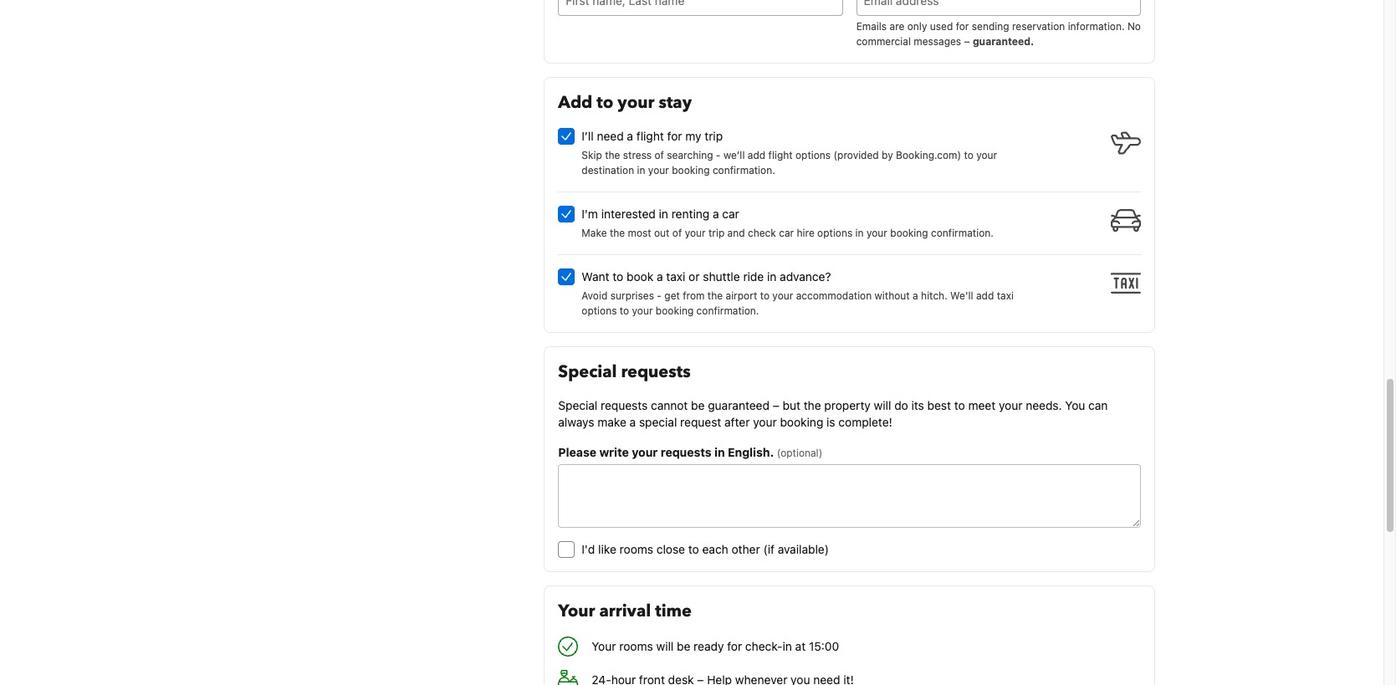 Task type: describe. For each thing, give the bounding box(es) containing it.
want
[[582, 269, 610, 283]]

available)
[[778, 542, 829, 556]]

sending
[[972, 20, 1010, 32]]

meet
[[969, 398, 996, 412]]

we'll
[[951, 289, 974, 302]]

time
[[656, 600, 692, 622]]

0 vertical spatial taxi
[[667, 269, 686, 283]]

a inside avoid surprises - get from the airport to your accommodation without a hitch. we'll add taxi options to your booking confirmation.
[[913, 289, 919, 302]]

stay
[[659, 91, 692, 114]]

at
[[796, 639, 806, 653]]

please
[[559, 445, 597, 459]]

your up i'll need a flight for my trip at the top
[[618, 91, 655, 114]]

requests for special requests cannot be guaranteed – but the property will do its best to meet your needs. you can always make a special request after your booking is complete!
[[601, 398, 648, 412]]

(provided
[[834, 149, 879, 161]]

a right book
[[657, 269, 663, 283]]

in up the out
[[659, 206, 669, 221]]

other
[[732, 542, 761, 556]]

we'll
[[724, 149, 745, 161]]

book
[[627, 269, 654, 283]]

like
[[599, 542, 617, 556]]

– inside the emails are only used for sending reservation information. no commercial messages –
[[965, 35, 971, 47]]

the inside avoid surprises - get from the airport to your accommodation without a hitch. we'll add taxi options to your booking confirmation.
[[708, 289, 723, 302]]

booking up without
[[891, 227, 929, 239]]

taxi inside avoid surprises - get from the airport to your accommodation without a hitch. we'll add taxi options to your booking confirmation.
[[997, 289, 1014, 302]]

cannot
[[651, 398, 688, 412]]

please write your requests in english. (optional)
[[559, 445, 823, 459]]

emails
[[857, 20, 887, 32]]

your for your arrival time
[[559, 600, 596, 622]]

will inside the special requests cannot be guaranteed – but the property will do its best to meet your needs. you can always make a special request after your booking is complete!
[[874, 398, 892, 412]]

shuttle
[[703, 269, 740, 283]]

to down ride
[[761, 289, 770, 302]]

- inside avoid surprises - get from the airport to your accommodation without a hitch. we'll add taxi options to your booking confirmation.
[[657, 289, 662, 302]]

to inside skip the stress of searching - we'll add flight options (provided by booking.com) to your destination in your booking confirmation.
[[965, 149, 974, 161]]

your down surprises
[[632, 304, 653, 317]]

15:00
[[809, 639, 840, 653]]

my
[[686, 129, 702, 143]]

write
[[600, 445, 629, 459]]

in right 'hire'
[[856, 227, 864, 239]]

information.
[[1069, 20, 1125, 32]]

its
[[912, 398, 925, 412]]

hitch.
[[922, 289, 948, 302]]

is
[[827, 415, 836, 429]]

check
[[748, 227, 777, 239]]

commercial
[[857, 35, 911, 47]]

add inside skip the stress of searching - we'll add flight options (provided by booking.com) to your destination in your booking confirmation.
[[748, 149, 766, 161]]

and
[[728, 227, 745, 239]]

from
[[683, 289, 705, 302]]

booking inside skip the stress of searching - we'll add flight options (provided by booking.com) to your destination in your booking confirmation.
[[672, 164, 710, 176]]

but
[[783, 398, 801, 412]]

want to book a taxi or shuttle ride in advance?
[[582, 269, 832, 283]]

1 vertical spatial will
[[657, 639, 674, 653]]

booking inside the special requests cannot be guaranteed – but the property will do its best to meet your needs. you can always make a special request after your booking is complete!
[[781, 415, 824, 429]]

to down surprises
[[620, 304, 630, 317]]

options inside avoid surprises - get from the airport to your accommodation without a hitch. we'll add taxi options to your booking confirmation.
[[582, 304, 617, 317]]

trip for your
[[709, 227, 725, 239]]

to left book
[[613, 269, 624, 283]]

make
[[598, 415, 627, 429]]

you
[[1066, 398, 1086, 412]]

in inside skip the stress of searching - we'll add flight options (provided by booking.com) to your destination in your booking confirmation.
[[637, 164, 646, 176]]

1 vertical spatial options
[[818, 227, 853, 239]]

skip the stress of searching - we'll add flight options (provided by booking.com) to your destination in your booking confirmation.
[[582, 149, 998, 176]]

to left each
[[689, 542, 700, 556]]

0 horizontal spatial flight
[[637, 129, 664, 143]]

confirmation. inside avoid surprises - get from the airport to your accommodation without a hitch. we'll add taxi options to your booking confirmation.
[[697, 304, 760, 317]]

be for guaranteed
[[692, 398, 705, 412]]

booking.com)
[[897, 149, 962, 161]]

destination
[[582, 164, 635, 176]]

1 horizontal spatial car
[[779, 227, 794, 239]]

your up without
[[867, 227, 888, 239]]

(optional)
[[777, 447, 823, 459]]

request
[[681, 415, 722, 429]]

Full guest name text field
[[559, 0, 843, 16]]

arrival
[[600, 600, 651, 622]]

or
[[689, 269, 700, 283]]

need
[[597, 129, 624, 143]]

ready
[[694, 639, 724, 653]]

add to your stay
[[559, 91, 692, 114]]

close
[[657, 542, 686, 556]]

advance?
[[780, 269, 832, 283]]

to right the add
[[597, 91, 614, 114]]

hire
[[797, 227, 815, 239]]

a right "need"
[[627, 129, 634, 143]]

emails are only used for sending reservation information. no commercial messages –
[[857, 20, 1142, 47]]

in left the 'at'
[[783, 639, 793, 653]]

special requests
[[559, 360, 691, 383]]

are
[[890, 20, 905, 32]]

avoid
[[582, 289, 608, 302]]

used
[[931, 20, 954, 32]]

be for ready
[[677, 639, 691, 653]]

always
[[559, 415, 595, 429]]

reservation
[[1013, 20, 1066, 32]]

1 rooms from the top
[[620, 542, 654, 556]]



Task type: locate. For each thing, give the bounding box(es) containing it.
0 horizontal spatial –
[[773, 398, 780, 412]]

1 horizontal spatial taxi
[[997, 289, 1014, 302]]

ride
[[744, 269, 764, 283]]

1 vertical spatial confirmation.
[[932, 227, 994, 239]]

your left arrival
[[559, 600, 596, 622]]

for for sending
[[956, 20, 970, 32]]

a left hitch.
[[913, 289, 919, 302]]

for right used
[[956, 20, 970, 32]]

1 vertical spatial your
[[592, 639, 616, 653]]

your down your arrival time
[[592, 639, 616, 653]]

airport
[[726, 289, 758, 302]]

for right ready on the bottom
[[728, 639, 743, 653]]

the inside the special requests cannot be guaranteed – but the property will do its best to meet your needs. you can always make a special request after your booking is complete!
[[804, 398, 822, 412]]

special inside the special requests cannot be guaranteed – but the property will do its best to meet your needs. you can always make a special request after your booking is complete!
[[559, 398, 598, 412]]

add right we'll
[[977, 289, 995, 302]]

will down time
[[657, 639, 674, 653]]

1 horizontal spatial flight
[[769, 149, 793, 161]]

1 vertical spatial of
[[673, 227, 682, 239]]

only
[[908, 20, 928, 32]]

flight right we'll
[[769, 149, 793, 161]]

for inside the emails are only used for sending reservation information. no commercial messages –
[[956, 20, 970, 32]]

the right the but
[[804, 398, 822, 412]]

1 vertical spatial for
[[668, 129, 683, 143]]

needs.
[[1026, 398, 1063, 412]]

in left english.
[[715, 445, 725, 459]]

best
[[928, 398, 952, 412]]

2 vertical spatial for
[[728, 639, 743, 653]]

0 horizontal spatial will
[[657, 639, 674, 653]]

0 horizontal spatial car
[[723, 206, 740, 221]]

0 horizontal spatial add
[[748, 149, 766, 161]]

0 vertical spatial special
[[559, 360, 617, 383]]

make
[[582, 227, 607, 239]]

messages
[[914, 35, 962, 47]]

make the most out of your trip and check car hire options in your booking confirmation.
[[582, 227, 994, 239]]

do
[[895, 398, 909, 412]]

special for special requests
[[559, 360, 617, 383]]

rooms right the like
[[620, 542, 654, 556]]

by
[[882, 149, 894, 161]]

taxi
[[667, 269, 686, 283], [997, 289, 1014, 302]]

1 vertical spatial add
[[977, 289, 995, 302]]

- left get on the top of page
[[657, 289, 662, 302]]

for for my
[[668, 129, 683, 143]]

1 special from the top
[[559, 360, 617, 383]]

your right booking.com)
[[977, 149, 998, 161]]

stress
[[623, 149, 652, 161]]

your down stress
[[649, 164, 669, 176]]

1 vertical spatial taxi
[[997, 289, 1014, 302]]

your
[[559, 600, 596, 622], [592, 639, 616, 653]]

a right make
[[630, 415, 636, 429]]

your down advance?
[[773, 289, 794, 302]]

confirmation. up we'll
[[932, 227, 994, 239]]

0 vertical spatial for
[[956, 20, 970, 32]]

0 horizontal spatial -
[[657, 289, 662, 302]]

add
[[559, 91, 593, 114]]

2 special from the top
[[559, 398, 598, 412]]

confirmation. down the airport at the top right
[[697, 304, 760, 317]]

1 horizontal spatial –
[[965, 35, 971, 47]]

(if
[[764, 542, 775, 556]]

to right best
[[955, 398, 966, 412]]

will
[[874, 398, 892, 412], [657, 639, 674, 653]]

2 vertical spatial requests
[[661, 445, 712, 459]]

check-
[[746, 639, 783, 653]]

– inside the special requests cannot be guaranteed – but the property will do its best to meet your needs. you can always make a special request after your booking is complete!
[[773, 398, 780, 412]]

rooms down arrival
[[620, 639, 653, 653]]

confirmation. down we'll
[[713, 164, 776, 176]]

special
[[639, 415, 677, 429]]

requests for special requests
[[621, 360, 691, 383]]

your rooms will be ready for check-in at 15:00
[[592, 639, 840, 653]]

the inside skip the stress of searching - we'll add flight options (provided by booking.com) to your destination in your booking confirmation.
[[605, 149, 621, 161]]

1 vertical spatial flight
[[769, 149, 793, 161]]

trip
[[705, 129, 723, 143], [709, 227, 725, 239]]

- left we'll
[[716, 149, 721, 161]]

a
[[627, 129, 634, 143], [713, 206, 719, 221], [657, 269, 663, 283], [913, 289, 919, 302], [630, 415, 636, 429]]

booking down "searching"
[[672, 164, 710, 176]]

the down the interested on the top of page
[[610, 227, 625, 239]]

1 vertical spatial car
[[779, 227, 794, 239]]

each
[[703, 542, 729, 556]]

0 vertical spatial -
[[716, 149, 721, 161]]

skip
[[582, 149, 602, 161]]

guaranteed
[[708, 398, 770, 412]]

0 vertical spatial car
[[723, 206, 740, 221]]

be inside the special requests cannot be guaranteed – but the property will do its best to meet your needs. you can always make a special request after your booking is complete!
[[692, 398, 705, 412]]

options inside skip the stress of searching - we'll add flight options (provided by booking.com) to your destination in your booking confirmation.
[[796, 149, 831, 161]]

1 vertical spatial -
[[657, 289, 662, 302]]

the down shuttle
[[708, 289, 723, 302]]

requests up cannot
[[621, 360, 691, 383]]

– right messages
[[965, 35, 971, 47]]

will left do
[[874, 398, 892, 412]]

car up and
[[723, 206, 740, 221]]

0 horizontal spatial of
[[655, 149, 665, 161]]

1 horizontal spatial be
[[692, 398, 705, 412]]

for
[[956, 20, 970, 32], [668, 129, 683, 143], [728, 639, 743, 653]]

trip right my
[[705, 129, 723, 143]]

confirmation.
[[713, 164, 776, 176], [932, 227, 994, 239], [697, 304, 760, 317]]

can
[[1089, 398, 1109, 412]]

guaranteed.
[[973, 35, 1035, 47]]

0 horizontal spatial for
[[668, 129, 683, 143]]

in right ride
[[768, 269, 777, 283]]

0 vertical spatial confirmation.
[[713, 164, 776, 176]]

i'd
[[582, 542, 595, 556]]

2 horizontal spatial for
[[956, 20, 970, 32]]

1 horizontal spatial for
[[728, 639, 743, 653]]

requests
[[621, 360, 691, 383], [601, 398, 648, 412], [661, 445, 712, 459]]

booking down get on the top of page
[[656, 304, 694, 317]]

add right we'll
[[748, 149, 766, 161]]

2 vertical spatial confirmation.
[[697, 304, 760, 317]]

flight up stress
[[637, 129, 664, 143]]

your right meet
[[999, 398, 1023, 412]]

1 vertical spatial be
[[677, 639, 691, 653]]

trip for my
[[705, 129, 723, 143]]

i'm
[[582, 206, 598, 221]]

0 vertical spatial rooms
[[620, 542, 654, 556]]

renting
[[672, 206, 710, 221]]

english.
[[728, 445, 774, 459]]

i'll need a flight for my trip
[[582, 129, 723, 143]]

for left my
[[668, 129, 683, 143]]

0 horizontal spatial taxi
[[667, 269, 686, 283]]

None text field
[[559, 464, 1142, 528]]

Email address text field
[[857, 0, 1142, 16]]

requests down request
[[661, 445, 712, 459]]

0 vertical spatial your
[[559, 600, 596, 622]]

booking down the but
[[781, 415, 824, 429]]

1 horizontal spatial will
[[874, 398, 892, 412]]

1 horizontal spatial add
[[977, 289, 995, 302]]

the
[[605, 149, 621, 161], [610, 227, 625, 239], [708, 289, 723, 302], [804, 398, 822, 412]]

to inside the special requests cannot be guaranteed – but the property will do its best to meet your needs. you can always make a special request after your booking is complete!
[[955, 398, 966, 412]]

1 vertical spatial –
[[773, 398, 780, 412]]

most
[[628, 227, 652, 239]]

no
[[1128, 20, 1142, 32]]

your down renting
[[685, 227, 706, 239]]

car
[[723, 206, 740, 221], [779, 227, 794, 239]]

1 vertical spatial trip
[[709, 227, 725, 239]]

–
[[965, 35, 971, 47], [773, 398, 780, 412]]

without
[[875, 289, 910, 302]]

special for special requests cannot be guaranteed – but the property will do its best to meet your needs. you can always make a special request after your booking is complete!
[[559, 398, 598, 412]]

flight
[[637, 129, 664, 143], [769, 149, 793, 161]]

0 vertical spatial add
[[748, 149, 766, 161]]

be
[[692, 398, 705, 412], [677, 639, 691, 653]]

interested
[[602, 206, 656, 221]]

to
[[597, 91, 614, 114], [965, 149, 974, 161], [613, 269, 624, 283], [761, 289, 770, 302], [620, 304, 630, 317], [955, 398, 966, 412], [689, 542, 700, 556]]

taxi right we'll
[[997, 289, 1014, 302]]

group containing i'll need a flight for my trip
[[559, 121, 1148, 319]]

a inside the special requests cannot be guaranteed – but the property will do its best to meet your needs. you can always make a special request after your booking is complete!
[[630, 415, 636, 429]]

be left ready on the bottom
[[677, 639, 691, 653]]

surprises
[[611, 289, 654, 302]]

requests inside the special requests cannot be guaranteed – but the property will do its best to meet your needs. you can always make a special request after your booking is complete!
[[601, 398, 648, 412]]

0 vertical spatial options
[[796, 149, 831, 161]]

booking inside avoid surprises - get from the airport to your accommodation without a hitch. we'll add taxi options to your booking confirmation.
[[656, 304, 694, 317]]

your right "after"
[[753, 415, 777, 429]]

0 vertical spatial flight
[[637, 129, 664, 143]]

of right the out
[[673, 227, 682, 239]]

0 horizontal spatial be
[[677, 639, 691, 653]]

1 horizontal spatial of
[[673, 227, 682, 239]]

your for your rooms will be ready for check-in at 15:00
[[592, 639, 616, 653]]

car left 'hire'
[[779, 227, 794, 239]]

get
[[665, 289, 680, 302]]

searching
[[667, 149, 714, 161]]

your
[[618, 91, 655, 114], [977, 149, 998, 161], [649, 164, 669, 176], [685, 227, 706, 239], [867, 227, 888, 239], [773, 289, 794, 302], [632, 304, 653, 317], [999, 398, 1023, 412], [753, 415, 777, 429], [632, 445, 658, 459]]

trip left and
[[709, 227, 725, 239]]

the up destination
[[605, 149, 621, 161]]

i'd like rooms close to each other (if available)
[[582, 542, 829, 556]]

– left the but
[[773, 398, 780, 412]]

to right booking.com)
[[965, 149, 974, 161]]

0 vertical spatial of
[[655, 149, 665, 161]]

flight inside skip the stress of searching - we'll add flight options (provided by booking.com) to your destination in your booking confirmation.
[[769, 149, 793, 161]]

confirmation. inside skip the stress of searching - we'll add flight options (provided by booking.com) to your destination in your booking confirmation.
[[713, 164, 776, 176]]

1 vertical spatial requests
[[601, 398, 648, 412]]

after
[[725, 415, 750, 429]]

be up request
[[692, 398, 705, 412]]

1 vertical spatial special
[[559, 398, 598, 412]]

0 vertical spatial –
[[965, 35, 971, 47]]

1 horizontal spatial -
[[716, 149, 721, 161]]

- inside skip the stress of searching - we'll add flight options (provided by booking.com) to your destination in your booking confirmation.
[[716, 149, 721, 161]]

i'm interested in renting a car
[[582, 206, 740, 221]]

of inside skip the stress of searching - we'll add flight options (provided by booking.com) to your destination in your booking confirmation.
[[655, 149, 665, 161]]

complete!
[[839, 415, 893, 429]]

of down i'll need a flight for my trip at the top
[[655, 149, 665, 161]]

a right renting
[[713, 206, 719, 221]]

your right the write
[[632, 445, 658, 459]]

in down stress
[[637, 164, 646, 176]]

options left (provided on the top of the page
[[796, 149, 831, 161]]

options down "avoid"
[[582, 304, 617, 317]]

0 vertical spatial trip
[[705, 129, 723, 143]]

i'll
[[582, 129, 594, 143]]

special
[[559, 360, 617, 383], [559, 398, 598, 412]]

0 vertical spatial will
[[874, 398, 892, 412]]

add inside avoid surprises - get from the airport to your accommodation without a hitch. we'll add taxi options to your booking confirmation.
[[977, 289, 995, 302]]

0 vertical spatial be
[[692, 398, 705, 412]]

avoid surprises - get from the airport to your accommodation without a hitch. we'll add taxi options to your booking confirmation.
[[582, 289, 1014, 317]]

2 rooms from the top
[[620, 639, 653, 653]]

accommodation
[[797, 289, 872, 302]]

2 vertical spatial options
[[582, 304, 617, 317]]

taxi left 'or'
[[667, 269, 686, 283]]

requests up make
[[601, 398, 648, 412]]

1 vertical spatial rooms
[[620, 639, 653, 653]]

of
[[655, 149, 665, 161], [673, 227, 682, 239]]

options right 'hire'
[[818, 227, 853, 239]]

out
[[655, 227, 670, 239]]

your arrival time
[[559, 600, 692, 622]]

property
[[825, 398, 871, 412]]

group
[[559, 121, 1148, 319]]

0 vertical spatial requests
[[621, 360, 691, 383]]

special requests cannot be guaranteed – but the property will do its best to meet your needs. you can always make a special request after your booking is complete!
[[559, 398, 1109, 429]]



Task type: vqa. For each thing, say whether or not it's contained in the screenshot.
confirmation
no



